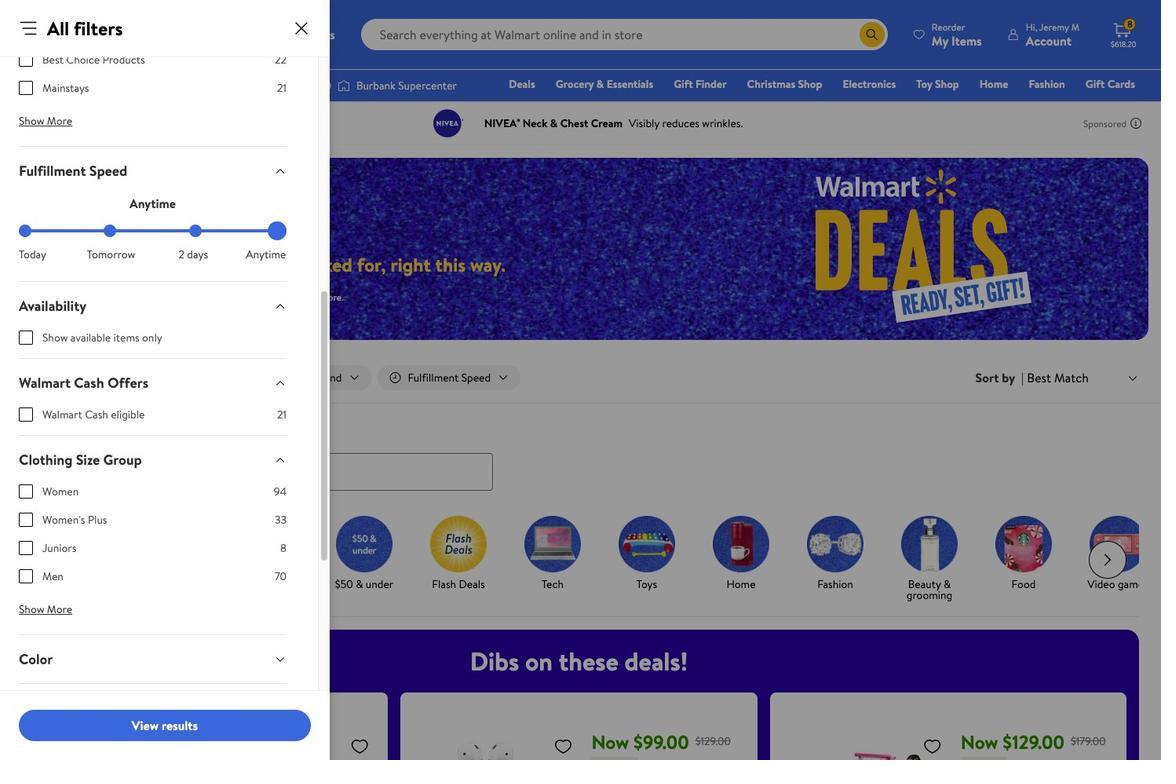 Task type: locate. For each thing, give the bounding box(es) containing it.
supplies
[[56, 291, 89, 304]]

1 horizontal spatial home link
[[973, 75, 1016, 93]]

0 vertical spatial all filters
[[47, 15, 123, 42]]

1 vertical spatial home
[[727, 576, 756, 592]]

1 horizontal spatial fashion link
[[1022, 75, 1073, 93]]

flash deals
[[432, 576, 485, 592]]

2 more from the top
[[47, 602, 72, 617]]

2 vertical spatial deals
[[459, 576, 485, 592]]

0 vertical spatial all
[[47, 15, 69, 42]]

video games link
[[1078, 516, 1160, 593]]

None checkbox
[[19, 53, 33, 67], [19, 81, 33, 95], [19, 513, 33, 527], [19, 541, 33, 555], [19, 53, 33, 67], [19, 81, 33, 95], [19, 513, 33, 527], [19, 541, 33, 555]]

fashion link for gift cards link
[[1022, 75, 1073, 93]]

shop left 'electronics'
[[799, 76, 823, 92]]

cash up walmart cash eligible
[[74, 373, 104, 393]]

0 vertical spatial walmart
[[19, 373, 71, 393]]

Deals search field
[[0, 421, 1162, 491]]

8 for 8 $618.20
[[1128, 17, 1133, 31]]

show
[[19, 113, 44, 129], [42, 330, 68, 346], [19, 602, 44, 617]]

0 vertical spatial cash
[[74, 373, 104, 393]]

1 21 from the top
[[277, 80, 287, 96]]

21 inside brand group
[[277, 80, 287, 96]]

0 vertical spatial show more button
[[6, 108, 85, 134]]

1 vertical spatial filters
[[64, 370, 92, 386]]

walmart cash offers button
[[6, 359, 299, 407]]

by left |
[[1003, 369, 1016, 387]]

1 horizontal spatial 8
[[1128, 17, 1133, 31]]

0 horizontal spatial now
[[592, 729, 629, 755]]

8 up $618.20 on the top of the page
[[1128, 17, 1133, 31]]

show more down men
[[19, 602, 72, 617]]

1 vertical spatial anytime
[[246, 247, 286, 262]]

22
[[275, 52, 287, 68]]

sort and filter section element
[[0, 353, 1162, 403]]

1 vertical spatial home link
[[701, 516, 782, 593]]

1 horizontal spatial deals
[[459, 576, 485, 592]]

store.
[[321, 291, 344, 304]]

gift for cards
[[1086, 76, 1106, 92]]

$25 & under link
[[229, 516, 311, 593]]

2 now from the left
[[961, 729, 999, 755]]

1 horizontal spatial home
[[980, 76, 1009, 92]]

1 vertical spatial show more button
[[6, 597, 85, 622]]

view results
[[132, 717, 198, 734]]

none range field inside all filters dialog
[[19, 229, 287, 233]]

rain
[[124, 291, 139, 304]]

offers inside dropdown button
[[108, 373, 149, 393]]

0 vertical spatial more
[[47, 113, 72, 129]]

$129.00 right the $99.00
[[696, 734, 731, 749]]

under for $50 & under
[[366, 576, 394, 592]]

0 horizontal spatial gift
[[674, 76, 693, 92]]

today
[[19, 247, 46, 262]]

gift left cards
[[1086, 76, 1106, 92]]

0 vertical spatial on
[[147, 251, 168, 278]]

1 now from the left
[[592, 729, 629, 755]]

33
[[275, 512, 287, 528]]

asked
[[306, 251, 353, 278]]

all filters up the choice
[[47, 15, 123, 42]]

flash deals image
[[431, 516, 487, 572]]

1 vertical spatial available
[[71, 330, 111, 346]]

2 gift from the left
[[1086, 76, 1106, 92]]

more for mainstays
[[47, 113, 72, 129]]

cash inside walmart cash offers dropdown button
[[74, 373, 104, 393]]

now right add to favorites list, barbie dreamhouse, 75+ pieces, pool party doll house with 3 story slide image
[[961, 729, 999, 755]]

$25 & under
[[241, 576, 299, 592]]

now
[[592, 729, 629, 755], [961, 729, 999, 755]]

home up registry on the top right of page
[[980, 76, 1009, 92]]

items left may on the top of the page
[[201, 291, 223, 304]]

cash for eligible
[[85, 407, 108, 423]]

more for women's plus
[[47, 602, 72, 617]]

they
[[265, 251, 302, 278]]

walmart cash offers
[[19, 373, 149, 393]]

available right be
[[273, 291, 308, 304]]

None range field
[[19, 229, 287, 233]]

1 vertical spatial 8
[[281, 541, 287, 556]]

anytime inside how fast do you want your order? option group
[[246, 247, 286, 262]]

1 vertical spatial offers
[[66, 698, 107, 718]]

1 vertical spatial walmart
[[42, 407, 82, 423]]

2 show more from the top
[[19, 602, 72, 617]]

anytime down anytime radio
[[246, 247, 286, 262]]

all filters up walmart cash eligible
[[49, 370, 92, 386]]

& right $25
[[261, 576, 269, 592]]

$50 & under link
[[324, 516, 405, 593]]

shop inside toy shop "link"
[[936, 76, 960, 92]]

0 horizontal spatial walmart black friday deals for days image
[[31, 193, 321, 233]]

0 horizontal spatial christmas
[[58, 587, 106, 603]]

deals right flash
[[459, 576, 485, 592]]

beauty & grooming
[[907, 576, 953, 603]]

1 vertical spatial all
[[49, 370, 61, 386]]

8 inside clothing size group group
[[281, 541, 287, 556]]

fashion link
[[1022, 75, 1073, 93], [795, 516, 877, 593]]

on left 2
[[147, 251, 168, 278]]

cash left eligible
[[85, 407, 108, 423]]

show down men
[[19, 602, 44, 617]]

everything
[[173, 251, 261, 278]]

deals left grocery
[[509, 76, 536, 92]]

christmas down men
[[58, 587, 106, 603]]

deals up clothing
[[19, 421, 53, 441]]

& right beauty
[[944, 576, 952, 592]]

under right the $50 at the bottom left
[[366, 576, 394, 592]]

major
[[31, 251, 79, 278]]

& inside 'beauty & grooming'
[[944, 576, 952, 592]]

Tomorrow radio
[[104, 225, 117, 237]]

1 vertical spatial christmas
[[58, 587, 106, 603]]

0 horizontal spatial fashion
[[818, 576, 854, 592]]

0 horizontal spatial 8
[[281, 541, 287, 556]]

these
[[559, 644, 619, 678]]

1 vertical spatial cash
[[85, 407, 108, 423]]

may
[[226, 291, 242, 304]]

0 horizontal spatial $129.00
[[696, 734, 731, 749]]

0 vertical spatial anytime
[[130, 195, 176, 212]]

2 21 from the top
[[277, 407, 287, 423]]

0 horizontal spatial by
[[91, 576, 102, 592]]

under right $25
[[271, 576, 299, 592]]

home
[[980, 76, 1009, 92], [727, 576, 756, 592]]

2 vertical spatial show
[[19, 602, 44, 617]]

0 horizontal spatial fashion link
[[795, 516, 877, 593]]

0 horizontal spatial on
[[147, 251, 168, 278]]

0 vertical spatial show more
[[19, 113, 72, 129]]

walmart black friday deals for days image
[[715, 158, 1149, 340], [31, 193, 321, 233]]

clothing
[[19, 450, 73, 470]]

21 up search in deals search box
[[277, 407, 287, 423]]

1 horizontal spatial available
[[273, 291, 308, 304]]

1 gift from the left
[[674, 76, 693, 92]]

0 vertical spatial items
[[201, 291, 223, 304]]

gift finder link
[[667, 75, 734, 93]]

now right add to favorites list, apple airpods with charging case (2nd generation) image
[[592, 729, 629, 755]]

fashion
[[1030, 76, 1066, 92], [818, 576, 854, 592]]

show more for women's plus
[[19, 602, 72, 617]]

by inside get it by christmas
[[91, 576, 102, 592]]

1 horizontal spatial now
[[961, 729, 999, 755]]

show more button down men
[[6, 597, 85, 622]]

add to favorites list, barbie dreamhouse, 75+ pieces, pool party doll house with 3 story slide image
[[924, 737, 943, 756]]

& for $50
[[356, 576, 363, 592]]

1 show more button from the top
[[6, 108, 85, 134]]

show for women
[[19, 602, 44, 617]]

1 vertical spatial on
[[526, 644, 553, 678]]

1 horizontal spatial anytime
[[246, 247, 286, 262]]

1 vertical spatial show more
[[19, 602, 72, 617]]

0 horizontal spatial deals
[[19, 421, 53, 441]]

finder
[[696, 76, 727, 92]]

8 inside 8 $618.20
[[1128, 17, 1133, 31]]

show right show available items only option
[[42, 330, 68, 346]]

8 for 8
[[281, 541, 287, 556]]

flash deals link
[[418, 516, 500, 593]]

8
[[1128, 17, 1133, 31], [281, 541, 287, 556]]

available inside all filters dialog
[[71, 330, 111, 346]]

1 horizontal spatial by
[[1003, 369, 1016, 387]]

21 down 22
[[277, 80, 287, 96]]

$99.00
[[634, 729, 690, 755]]

special offers
[[19, 698, 107, 718]]

all inside dialog
[[47, 15, 69, 42]]

0 vertical spatial fashion link
[[1022, 75, 1073, 93]]

cash
[[74, 373, 104, 393], [85, 407, 108, 423]]

how fast do you want your order? option group
[[19, 225, 287, 262]]

by right it
[[91, 576, 102, 592]]

items left only
[[114, 330, 140, 346]]

group
[[44, 705, 376, 760]]

show more button for mainstays
[[6, 108, 85, 134]]

more down mainstays
[[47, 113, 72, 129]]

0 vertical spatial show
[[19, 113, 44, 129]]

1 horizontal spatial walmart black friday deals for days image
[[715, 158, 1149, 340]]

2 show more button from the top
[[6, 597, 85, 622]]

shop for christmas shop
[[799, 76, 823, 92]]

show more button down mainstays
[[6, 108, 85, 134]]

shop for toy shop
[[936, 76, 960, 92]]

filters
[[74, 15, 123, 42], [64, 370, 92, 386]]

$179.00
[[1072, 734, 1107, 749]]

offers right special
[[66, 698, 107, 718]]

more
[[47, 113, 72, 129], [47, 602, 72, 617]]

0 horizontal spatial shop
[[799, 76, 823, 92]]

show more button
[[6, 108, 85, 134], [6, 597, 85, 622]]

1 horizontal spatial under
[[366, 576, 394, 592]]

0 horizontal spatial items
[[114, 330, 140, 346]]

0 horizontal spatial home
[[727, 576, 756, 592]]

all up walmart cash eligible
[[49, 370, 61, 386]]

shop twenty-five dollars and under. image
[[242, 516, 299, 572]]

1 vertical spatial deals
[[19, 421, 53, 441]]

0 vertical spatial offers
[[108, 373, 149, 393]]

juniors
[[42, 541, 77, 556]]

offers up eligible
[[108, 373, 149, 393]]

$129.00
[[1004, 729, 1065, 755], [696, 734, 731, 749]]

70
[[275, 569, 287, 585]]

show more down mainstays
[[19, 113, 72, 129]]

christmas right finder
[[748, 76, 796, 92]]

walmart down show available items only option
[[19, 373, 71, 393]]

1 horizontal spatial gift
[[1086, 76, 1106, 92]]

next slide for chipmodulewithimages list image
[[1090, 541, 1127, 579]]

best
[[42, 52, 64, 68]]

christmas
[[748, 76, 796, 92], [58, 587, 106, 603]]

electronics link
[[836, 75, 904, 93]]

0 horizontal spatial available
[[71, 330, 111, 346]]

gift
[[674, 76, 693, 92], [1086, 76, 1106, 92]]

shop inside the christmas shop link
[[799, 76, 823, 92]]

walmart+
[[1089, 98, 1136, 114]]

tech link
[[512, 516, 594, 593]]

0 horizontal spatial anytime
[[130, 195, 176, 212]]

8 down the 33
[[281, 541, 287, 556]]

1 more from the top
[[47, 113, 72, 129]]

all filters
[[47, 15, 123, 42], [49, 370, 92, 386]]

2 days
[[179, 247, 208, 262]]

None checkbox
[[19, 408, 33, 422], [19, 485, 33, 499], [19, 570, 33, 584], [19, 408, 33, 422], [19, 485, 33, 499], [19, 570, 33, 584]]

0 vertical spatial fashion
[[1030, 76, 1066, 92]]

1 vertical spatial 21
[[277, 407, 287, 423]]

for,
[[357, 251, 386, 278]]

1 vertical spatial all filters
[[49, 370, 92, 386]]

1 vertical spatial fashion
[[818, 576, 854, 592]]

shop fifty dollars and under. image
[[336, 516, 393, 572]]

fashion down fashion image
[[818, 576, 854, 592]]

2 shop from the left
[[936, 76, 960, 92]]

special offers button
[[6, 684, 299, 732]]

group
[[103, 450, 142, 470]]

0 vertical spatial home link
[[973, 75, 1016, 93]]

search image
[[31, 465, 44, 478]]

1 vertical spatial more
[[47, 602, 72, 617]]

None radio
[[189, 225, 202, 237]]

color
[[19, 650, 53, 669]]

walmart inside dropdown button
[[19, 373, 71, 393]]

deals!
[[625, 644, 688, 678]]

walmart down all filters button
[[42, 407, 82, 423]]

fashion up one debit
[[1030, 76, 1066, 92]]

home down home image on the bottom of the page
[[727, 576, 756, 592]]

get it by christmas
[[58, 576, 106, 603]]

& for $25
[[261, 576, 269, 592]]

0 vertical spatial by
[[1003, 369, 1016, 387]]

video games
[[1088, 576, 1149, 592]]

special
[[19, 698, 63, 718]]

sort
[[976, 369, 1000, 387]]

1 shop from the left
[[799, 76, 823, 92]]

gift inside gift cards registry
[[1086, 76, 1106, 92]]

0 vertical spatial filters
[[74, 15, 123, 42]]

items inside all filters dialog
[[114, 330, 140, 346]]

show down mainstays
[[19, 113, 44, 129]]

anytime up how fast do you want your order? option group
[[130, 195, 176, 212]]

it
[[82, 576, 88, 592]]

show more button for women's plus
[[6, 597, 85, 622]]

1 vertical spatial show
[[42, 330, 68, 346]]

0 vertical spatial deals
[[509, 76, 536, 92]]

food
[[1012, 576, 1037, 592]]

Today radio
[[19, 225, 31, 237]]

items
[[201, 291, 223, 304], [114, 330, 140, 346]]

all up best
[[47, 15, 69, 42]]

in-store button
[[115, 365, 200, 391]]

filters up best choice products
[[74, 15, 123, 42]]

0 vertical spatial available
[[273, 291, 308, 304]]

0 horizontal spatial home link
[[701, 516, 782, 593]]

deals inside search box
[[19, 421, 53, 441]]

filters up walmart cash eligible
[[64, 370, 92, 386]]

1 show more from the top
[[19, 113, 72, 129]]

1 under from the left
[[271, 576, 299, 592]]

by
[[1003, 369, 1016, 387], [91, 576, 102, 592]]

2 under from the left
[[366, 576, 394, 592]]

fulfillment speed button
[[6, 147, 299, 195]]

1 horizontal spatial shop
[[936, 76, 960, 92]]

1 vertical spatial by
[[91, 576, 102, 592]]

home image
[[713, 516, 770, 572]]

one debit
[[1016, 98, 1069, 114]]

$129.00 left $179.00
[[1004, 729, 1065, 755]]

1 vertical spatial fashion link
[[795, 516, 877, 593]]

gift left finder
[[674, 76, 693, 92]]

0 vertical spatial 21
[[277, 80, 287, 96]]

walmart
[[19, 373, 71, 393], [42, 407, 82, 423]]

deals
[[509, 76, 536, 92], [19, 421, 53, 441], [459, 576, 485, 592]]

all filters inside button
[[49, 370, 92, 386]]

offers inside dropdown button
[[66, 698, 107, 718]]

more down "get"
[[47, 602, 72, 617]]

& right the $50 at the bottom left
[[356, 576, 363, 592]]

0 vertical spatial christmas
[[748, 76, 796, 92]]

get it by christmas link
[[41, 516, 123, 604]]

on right 'dibs'
[[526, 644, 553, 678]]

& right grocery
[[597, 76, 604, 92]]

0 horizontal spatial under
[[271, 576, 299, 592]]

debit
[[1042, 98, 1069, 114]]

available down the last.
[[71, 330, 111, 346]]

brand group
[[19, 0, 287, 108]]

1 vertical spatial items
[[114, 330, 140, 346]]

shop right toy
[[936, 76, 960, 92]]

shop food image
[[996, 516, 1053, 572]]

1 horizontal spatial items
[[201, 291, 223, 304]]

0 vertical spatial 8
[[1128, 17, 1133, 31]]



Task type: describe. For each thing, give the bounding box(es) containing it.
toys
[[637, 576, 658, 592]]

fashion link for beauty & grooming link
[[795, 516, 877, 593]]

electronics
[[843, 76, 897, 92]]

christmas shop
[[748, 76, 823, 92]]

grooming
[[907, 587, 953, 603]]

94
[[274, 484, 287, 500]]

walmart image
[[25, 22, 127, 47]]

women's plus
[[42, 512, 107, 528]]

christmas shop link
[[741, 75, 830, 93]]

video
[[1088, 576, 1116, 592]]

all filters inside dialog
[[47, 15, 123, 42]]

deals link
[[502, 75, 543, 93]]

1 horizontal spatial on
[[526, 644, 553, 678]]

last.
[[91, 291, 107, 304]]

beauty
[[909, 576, 942, 592]]

$50 & under
[[335, 576, 394, 592]]

right
[[391, 251, 431, 278]]

clothing size group group
[[19, 484, 287, 597]]

home link for the fashion link for beauty & grooming link
[[701, 516, 782, 593]]

2
[[179, 247, 185, 262]]

filters inside dialog
[[74, 15, 123, 42]]

gift finder
[[674, 76, 727, 92]]

walmart for walmart cash eligible
[[42, 407, 82, 423]]

shop video games. image
[[1090, 516, 1147, 572]]

21 for walmart cash eligible
[[277, 407, 287, 423]]

1 horizontal spatial christmas
[[748, 76, 796, 92]]

registry link
[[948, 97, 1002, 115]]

now for now $99.00
[[592, 729, 629, 755]]

get gifts in time for christmas. image
[[53, 516, 110, 572]]

shop tech. image
[[525, 516, 581, 572]]

toy
[[917, 76, 933, 92]]

get
[[61, 576, 79, 592]]

gift cards link
[[1079, 75, 1143, 93]]

food link
[[984, 516, 1065, 593]]

$618.20
[[1112, 38, 1137, 49]]

essentials
[[607, 76, 654, 92]]

shop toys. image
[[619, 516, 676, 572]]

cards
[[1108, 76, 1136, 92]]

view results button
[[19, 710, 311, 742]]

this
[[436, 251, 466, 278]]

games
[[1119, 576, 1149, 592]]

shop beauty and grooming. image
[[902, 516, 958, 572]]

& for beauty
[[944, 576, 952, 592]]

fulfillment
[[19, 161, 86, 181]]

all filters dialog
[[0, 0, 330, 760]]

view
[[132, 717, 159, 734]]

0 vertical spatial home
[[980, 76, 1009, 92]]

only
[[142, 330, 162, 346]]

savings
[[83, 251, 143, 278]]

sort by |
[[976, 369, 1025, 387]]

in-store
[[145, 370, 183, 386]]

filters inside button
[[64, 370, 92, 386]]

tech
[[542, 576, 564, 592]]

|
[[1022, 369, 1025, 387]]

grocery
[[556, 76, 594, 92]]

dibs on these deals!
[[470, 644, 688, 678]]

registry
[[955, 98, 995, 114]]

gift for finder
[[674, 76, 693, 92]]

fulfillment speed
[[19, 161, 127, 181]]

clothing size group
[[19, 450, 142, 470]]

men
[[42, 569, 63, 585]]

2 horizontal spatial deals
[[509, 76, 536, 92]]

add to favorites list, apple airpods with charging case (2nd generation) image
[[554, 737, 573, 756]]

choice
[[66, 52, 100, 68]]

in-
[[145, 370, 158, 386]]

best choice products
[[42, 52, 145, 68]]

under for $25 & under
[[271, 576, 299, 592]]

show more for mainstays
[[19, 113, 72, 129]]

availability
[[19, 296, 87, 316]]

$25
[[241, 576, 259, 592]]

toys link
[[607, 516, 688, 593]]

tomorrow
[[87, 247, 135, 262]]

add to favorites list, frigidaire 26 lb retro bullet ice maker, silver, efic128 image
[[351, 737, 370, 756]]

clothing size group button
[[6, 436, 299, 484]]

Show available items only checkbox
[[19, 331, 33, 345]]

availability button
[[6, 282, 299, 330]]

results
[[162, 717, 198, 734]]

in-
[[310, 291, 321, 304]]

size
[[76, 450, 100, 470]]

toy shop link
[[910, 75, 967, 93]]

now for now $129.00
[[961, 729, 999, 755]]

close panel image
[[292, 19, 311, 38]]

checks.
[[141, 291, 171, 304]]

dibs
[[470, 644, 520, 678]]

plus
[[88, 512, 107, 528]]

walmart for walmart cash offers
[[19, 373, 71, 393]]

fashion image
[[808, 516, 864, 572]]

major savings on everything they asked for, right this way.
[[31, 251, 506, 278]]

show for best choice products
[[19, 113, 44, 129]]

& for grocery
[[597, 76, 604, 92]]

none radio inside how fast do you want your order? option group
[[189, 225, 202, 237]]

walmart cash eligible
[[42, 407, 145, 423]]

toy shop
[[917, 76, 960, 92]]

Walmart Site-Wide search field
[[361, 19, 888, 50]]

all inside button
[[49, 370, 61, 386]]

select
[[173, 291, 199, 304]]

home link for the fashion link corresponding to gift cards link
[[973, 75, 1016, 93]]

1 horizontal spatial fashion
[[1030, 76, 1066, 92]]

women
[[42, 484, 79, 500]]

by inside the sort and filter section element
[[1003, 369, 1016, 387]]

1 horizontal spatial $129.00
[[1004, 729, 1065, 755]]

speed
[[89, 161, 127, 181]]

Search in deals search field
[[19, 453, 493, 491]]

Anytime radio
[[274, 225, 287, 237]]

products
[[102, 52, 145, 68]]

Search search field
[[361, 19, 888, 50]]

cash for offers
[[74, 373, 104, 393]]

$129.00 inside now $99.00 $129.00
[[696, 734, 731, 749]]

$50
[[335, 576, 353, 592]]

21 for mainstays
[[277, 80, 287, 96]]

beauty & grooming link
[[889, 516, 971, 604]]

gift cards registry
[[955, 76, 1136, 114]]

store
[[158, 370, 183, 386]]

show available items only
[[42, 330, 162, 346]]

grocery & essentials
[[556, 76, 654, 92]]

walmart+ link
[[1082, 97, 1143, 115]]

8 $618.20
[[1112, 17, 1137, 49]]

be
[[261, 291, 271, 304]]

eligible
[[111, 407, 145, 423]]



Task type: vqa. For each thing, say whether or not it's contained in the screenshot.
Online
no



